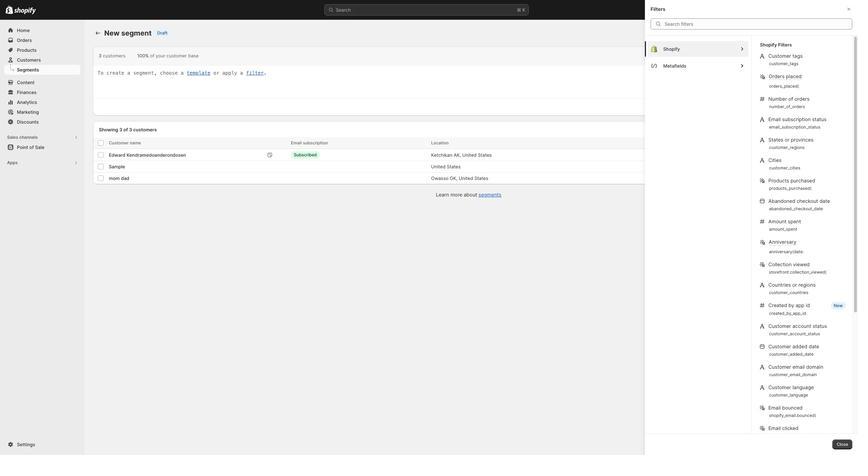 Task type: describe. For each thing, give the bounding box(es) containing it.
domain
[[807, 364, 824, 370]]

orders
[[795, 96, 810, 102]]

cities
[[769, 157, 782, 163]]

shopify_email.bounced(
[[770, 413, 817, 418]]

mom dad link
[[109, 175, 129, 182]]

states up customer_regions
[[769, 137, 784, 143]]

subscription for email subscription
[[303, 140, 328, 146]]

⌘
[[517, 7, 521, 13]]

email clicked
[[769, 425, 799, 431]]

customer for customer language
[[769, 385, 792, 391]]

by
[[789, 302, 795, 308]]

shopify for shopify
[[664, 46, 680, 52]]

email subscription status
[[769, 116, 827, 122]]

amount_spent
[[770, 227, 798, 232]]

orders_placed(
[[770, 84, 800, 89]]

sample
[[109, 164, 125, 170]]

channels
[[19, 135, 38, 140]]

owasso ok, united states
[[431, 176, 489, 181]]

shopify image
[[14, 7, 36, 14]]

new for new
[[834, 303, 843, 308]]

100% of your customer base
[[137, 53, 199, 59]]

mom dad
[[109, 176, 129, 181]]

united for ak,
[[463, 152, 477, 158]]

new for new segment
[[104, 29, 120, 37]]

products_purchased(
[[770, 186, 812, 191]]

abandoned
[[769, 198, 796, 204]]

0 vertical spatial customers
[[103, 53, 126, 59]]

tags
[[793, 53, 803, 59]]

account
[[793, 323, 812, 329]]

customer for customer added date
[[769, 344, 792, 350]]

base
[[188, 53, 199, 59]]

sales channels
[[7, 135, 38, 140]]

customer_cities
[[770, 165, 801, 171]]

0 vertical spatial amount
[[728, 140, 744, 146]]

number_of_orders
[[770, 104, 806, 109]]

apps
[[7, 160, 18, 165]]

0 horizontal spatial 3
[[99, 53, 102, 59]]

edward kendramedoanderondosen
[[109, 152, 186, 158]]

customer_language
[[770, 393, 809, 398]]

customer email domain
[[769, 364, 824, 370]]

location
[[431, 140, 449, 146]]

0 horizontal spatial spent
[[745, 140, 757, 146]]

2 horizontal spatial 3
[[129, 127, 132, 132]]

placed
[[786, 73, 802, 79]]

customer for customer account status
[[769, 323, 792, 329]]

1 horizontal spatial 3
[[119, 127, 122, 132]]

discounts
[[17, 119, 39, 125]]

checkout
[[797, 198, 819, 204]]

customer_countries
[[770, 290, 809, 295]]

states up segments link
[[475, 176, 489, 181]]

kendramedoanderondosen
[[127, 152, 186, 158]]

created_by_app_id
[[770, 311, 807, 316]]

customer for customer email domain
[[769, 364, 792, 370]]

purchased
[[791, 178, 816, 184]]

shopify filters
[[760, 42, 792, 48]]

subscribed
[[294, 152, 317, 158]]

states up ok,
[[447, 164, 461, 170]]

app
[[796, 302, 805, 308]]

edward
[[109, 152, 125, 158]]

states or provinces
[[769, 137, 814, 143]]

email subscription
[[291, 140, 328, 146]]

about
[[464, 192, 477, 198]]

customer_added_date
[[770, 352, 814, 357]]

apps button
[[4, 158, 80, 168]]

email for email subscription
[[291, 140, 302, 146]]

discounts link
[[4, 117, 80, 127]]

ketchikan
[[431, 152, 453, 158]]

products
[[769, 178, 790, 184]]

customer for customer tags
[[769, 53, 792, 59]]

close button
[[833, 440, 853, 450]]

settings
[[17, 442, 35, 448]]

close
[[837, 442, 849, 447]]

1 vertical spatial filters
[[779, 42, 792, 48]]

united for ok,
[[459, 176, 473, 181]]

⌘ k
[[517, 7, 526, 13]]

segments link
[[4, 65, 80, 75]]

k
[[523, 7, 526, 13]]

3 customers
[[99, 53, 126, 59]]

storefront.collection_viewed(
[[770, 270, 827, 275]]

created by app id
[[769, 302, 810, 308]]

ketchikan ak, united states
[[431, 152, 492, 158]]

2 vertical spatial of
[[123, 127, 128, 132]]

anniversary
[[769, 239, 797, 245]]

learn
[[436, 192, 449, 198]]

email bounced
[[769, 405, 803, 411]]



Task type: vqa. For each thing, say whether or not it's contained in the screenshot.


Task type: locate. For each thing, give the bounding box(es) containing it.
dad
[[121, 176, 129, 181]]

0 vertical spatial status
[[813, 116, 827, 122]]

home
[[17, 27, 30, 33]]

customer down created_by_app_id
[[769, 323, 792, 329]]

email left clicked
[[769, 425, 781, 431]]

of up the number_of_orders
[[789, 96, 794, 102]]

customer tags
[[769, 53, 803, 59]]

Search filters text field
[[665, 18, 853, 30]]

owasso
[[431, 176, 449, 181]]

segments link
[[479, 192, 502, 198]]

status for email subscription status
[[813, 116, 827, 122]]

customer_tags
[[770, 61, 799, 66]]

date for customer added date
[[809, 344, 820, 350]]

segments
[[479, 192, 502, 198]]

1 customer from the top
[[769, 53, 792, 59]]

mom
[[109, 176, 120, 181]]

products purchased
[[769, 178, 816, 184]]

subscription up email_subscription_status
[[783, 116, 811, 122]]

0 vertical spatial spent
[[745, 140, 757, 146]]

of for your
[[150, 53, 155, 59]]

of for orders
[[789, 96, 794, 102]]

0 vertical spatial or
[[785, 137, 790, 143]]

new segment
[[104, 29, 152, 37]]

customer up "customer_added_date"
[[769, 344, 792, 350]]

4 customer from the top
[[769, 364, 792, 370]]

amount spent
[[728, 140, 757, 146], [769, 219, 802, 225]]

email down the number_of_orders
[[769, 116, 781, 122]]

provinces
[[791, 137, 814, 143]]

language
[[793, 385, 814, 391]]

1 horizontal spatial or
[[793, 282, 798, 288]]

search
[[336, 7, 351, 13]]

anniversary button
[[758, 239, 799, 246]]

1 vertical spatial status
[[813, 323, 828, 329]]

customers down new segment
[[103, 53, 126, 59]]

new right id on the right bottom of page
[[834, 303, 843, 308]]

clicked
[[783, 425, 799, 431]]

1 vertical spatial amount spent
[[769, 219, 802, 225]]

of left your
[[150, 53, 155, 59]]

subscription for email subscription status
[[783, 116, 811, 122]]

shopify up metafields
[[664, 46, 680, 52]]

anniversary(date:
[[770, 249, 804, 254]]

ak,
[[454, 152, 461, 158]]

learn more about segments
[[436, 192, 502, 198]]

added
[[793, 344, 808, 350]]

0 vertical spatial united
[[463, 152, 477, 158]]

or for countries
[[793, 282, 798, 288]]

sales channels button
[[4, 133, 80, 142]]

email left "bounced"
[[769, 405, 781, 411]]

shopify for shopify filters
[[760, 42, 777, 48]]

1 horizontal spatial subscription
[[783, 116, 811, 122]]

shopify up customer tags
[[760, 42, 777, 48]]

0 horizontal spatial shopify
[[664, 46, 680, 52]]

orders placed
[[769, 73, 802, 79]]

0 vertical spatial date
[[820, 198, 831, 204]]

subscription up the subscribed
[[303, 140, 328, 146]]

date right the added
[[809, 344, 820, 350]]

more
[[451, 192, 463, 198]]

1 horizontal spatial amount
[[769, 219, 787, 225]]

1 vertical spatial spent
[[788, 219, 802, 225]]

orders placed button
[[758, 73, 804, 81]]

100%
[[137, 53, 149, 59]]

alert
[[93, 99, 104, 116]]

customer_account_status
[[770, 331, 821, 337]]

email
[[793, 364, 805, 370]]

1 vertical spatial amount
[[769, 219, 787, 225]]

0 vertical spatial new
[[104, 29, 120, 37]]

5 customer from the top
[[769, 385, 792, 391]]

countries or regions
[[769, 282, 816, 288]]

1 horizontal spatial customers
[[133, 127, 157, 132]]

shopify inside button
[[664, 46, 680, 52]]

0 horizontal spatial date
[[809, 344, 820, 350]]

1 vertical spatial new
[[834, 303, 843, 308]]

1 horizontal spatial amount spent
[[769, 219, 802, 225]]

0 horizontal spatial subscription
[[303, 140, 328, 146]]

0 vertical spatial amount spent
[[728, 140, 757, 146]]

2 customer from the top
[[769, 323, 792, 329]]

0 horizontal spatial filters
[[651, 6, 666, 12]]

customer_regions
[[770, 145, 805, 150]]

1 vertical spatial subscription
[[303, 140, 328, 146]]

of right showing
[[123, 127, 128, 132]]

states right ak,
[[478, 152, 492, 158]]

1 vertical spatial customers
[[133, 127, 157, 132]]

regions
[[799, 282, 816, 288]]

1 vertical spatial or
[[793, 282, 798, 288]]

id
[[806, 302, 810, 308]]

abandoned_checkout_date
[[770, 206, 824, 211]]

viewed
[[794, 262, 810, 268]]

email for email clicked
[[769, 425, 781, 431]]

united up owasso
[[431, 164, 446, 170]]

states
[[769, 137, 784, 143], [478, 152, 492, 158], [447, 164, 461, 170], [475, 176, 489, 181]]

or up customer_countries
[[793, 282, 798, 288]]

status for customer account status
[[813, 323, 828, 329]]

united right ak,
[[463, 152, 477, 158]]

email up the subscribed
[[291, 140, 302, 146]]

or up customer_regions
[[785, 137, 790, 143]]

collection viewed
[[769, 262, 810, 268]]

3 customer from the top
[[769, 344, 792, 350]]

customers up edward kendramedoanderondosen on the left top of the page
[[133, 127, 157, 132]]

amount
[[728, 140, 744, 146], [769, 219, 787, 225]]

bounced
[[783, 405, 803, 411]]

date
[[820, 198, 831, 204], [809, 344, 820, 350]]

1 horizontal spatial spent
[[788, 219, 802, 225]]

customer language
[[769, 385, 814, 391]]

1 horizontal spatial of
[[150, 53, 155, 59]]

2 horizontal spatial of
[[789, 96, 794, 102]]

sales
[[7, 135, 18, 140]]

1 vertical spatial of
[[789, 96, 794, 102]]

0 vertical spatial of
[[150, 53, 155, 59]]

united right ok,
[[459, 176, 473, 181]]

new up 3 customers
[[104, 29, 120, 37]]

3
[[99, 53, 102, 59], [119, 127, 122, 132], [129, 127, 132, 132]]

countries
[[769, 282, 791, 288]]

0 horizontal spatial amount spent
[[728, 140, 757, 146]]

customers
[[17, 57, 41, 63]]

subscription
[[783, 116, 811, 122], [303, 140, 328, 146]]

email for email bounced
[[769, 405, 781, 411]]

1 horizontal spatial date
[[820, 198, 831, 204]]

number
[[769, 96, 788, 102]]

1 horizontal spatial shopify
[[760, 42, 777, 48]]

showing 3 of 3 customers
[[99, 127, 157, 132]]

status right account
[[813, 323, 828, 329]]

number of orders
[[769, 96, 810, 102]]

orders
[[769, 73, 785, 79]]

draft
[[157, 30, 168, 36]]

0 horizontal spatial customers
[[103, 53, 126, 59]]

email_subscription_status
[[770, 124, 821, 130]]

created
[[769, 302, 788, 308]]

of
[[150, 53, 155, 59], [789, 96, 794, 102], [123, 127, 128, 132]]

0 vertical spatial filters
[[651, 6, 666, 12]]

shopify_email.clicked(
[[770, 434, 813, 439]]

1 horizontal spatial new
[[834, 303, 843, 308]]

customer added date
[[769, 344, 820, 350]]

status up email_subscription_status
[[813, 116, 827, 122]]

1 horizontal spatial filters
[[779, 42, 792, 48]]

1 vertical spatial date
[[809, 344, 820, 350]]

sample link
[[109, 163, 125, 170]]

0 vertical spatial subscription
[[783, 116, 811, 122]]

date right checkout
[[820, 198, 831, 204]]

0 horizontal spatial or
[[785, 137, 790, 143]]

united states
[[431, 164, 461, 170]]

0 horizontal spatial amount
[[728, 140, 744, 146]]

customer account status
[[769, 323, 828, 329]]

customer up customer_language
[[769, 385, 792, 391]]

metafields
[[664, 63, 687, 69]]

1 vertical spatial united
[[431, 164, 446, 170]]

0 horizontal spatial new
[[104, 29, 120, 37]]

email for email subscription status
[[769, 116, 781, 122]]

2 vertical spatial united
[[459, 176, 473, 181]]

0 horizontal spatial of
[[123, 127, 128, 132]]

or for states
[[785, 137, 790, 143]]

customer_email_domain
[[770, 372, 818, 377]]

customer up customer_tags
[[769, 53, 792, 59]]

united
[[463, 152, 477, 158], [431, 164, 446, 170], [459, 176, 473, 181]]

segment
[[121, 29, 152, 37]]

metafields button
[[648, 58, 749, 74]]

shopify button
[[648, 41, 749, 57]]

or
[[785, 137, 790, 143], [793, 282, 798, 288]]

customer up customer_email_domain
[[769, 364, 792, 370]]

date for abandoned checkout date
[[820, 198, 831, 204]]

ok,
[[450, 176, 458, 181]]

abandoned checkout date
[[769, 198, 831, 204]]



